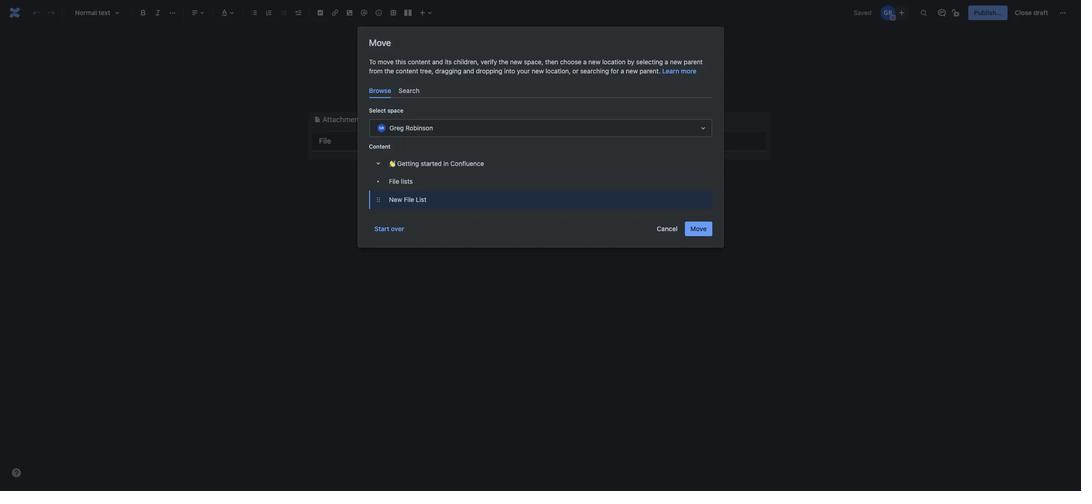 Task type: describe. For each thing, give the bounding box(es) containing it.
in
[[444, 160, 449, 167]]

its
[[445, 58, 452, 66]]

greg inside "link"
[[378, 41, 393, 48]]

tab list inside move dialog
[[366, 83, 716, 98]]

redo ⌘⇧z image
[[46, 7, 57, 18]]

cancel button
[[652, 222, 684, 237]]

1 vertical spatial and
[[464, 67, 475, 75]]

Give this page a title text field
[[366, 71, 713, 86]]

0 vertical spatial content
[[408, 58, 431, 66]]

selecting
[[637, 58, 664, 66]]

location
[[603, 58, 626, 66]]

new down by at the right
[[626, 67, 638, 75]]

saved
[[854, 9, 872, 16]]

location,
[[546, 67, 571, 75]]

publish...
[[975, 9, 1003, 16]]

file for file lists
[[389, 178, 400, 186]]

1 horizontal spatial the
[[499, 58, 509, 66]]

attachments image
[[312, 114, 323, 125]]

mention image
[[359, 7, 370, 18]]

start over button
[[369, 222, 410, 237]]

start
[[375, 225, 390, 233]]

publish... button
[[969, 5, 1008, 20]]

children,
[[454, 58, 479, 66]]

to
[[369, 58, 376, 66]]

emoji image
[[374, 7, 385, 18]]

numbered list ⌘⇧7 image
[[264, 7, 274, 18]]

move button
[[685, 222, 713, 237]]

move for move dialog
[[369, 37, 391, 48]]

robinson inside move dialog
[[406, 124, 433, 132]]

undo ⌘z image
[[31, 7, 42, 18]]

greg robinson link
[[378, 39, 422, 50]]

bold ⌘b image
[[138, 7, 149, 18]]

outdent ⇧tab image
[[278, 7, 289, 18]]

list
[[416, 196, 427, 204]]

space
[[388, 107, 404, 114]]

2 vertical spatial file
[[404, 196, 414, 204]]

move this page image
[[367, 41, 375, 48]]

for
[[611, 67, 619, 75]]

from
[[369, 67, 383, 75]]

getting started in confluence
[[398, 160, 484, 167]]

robinson inside "link"
[[394, 41, 422, 48]]

more
[[681, 67, 697, 75]]

to move this content and its children, verify the new space, then choose a new location by selecting a new parent from the content tree, dragging and dropping into your new location, or searching for a new parent.
[[369, 58, 703, 75]]

0 vertical spatial and
[[432, 58, 443, 66]]

move for the move button
[[691, 225, 707, 233]]

browse
[[369, 87, 391, 95]]

move dialog
[[358, 27, 724, 248]]

1 vertical spatial the
[[385, 67, 394, 75]]

file for file
[[319, 137, 331, 145]]

lists
[[401, 178, 413, 186]]

searching
[[581, 67, 609, 75]]

link image
[[330, 7, 341, 18]]

tree,
[[420, 67, 434, 75]]

into
[[505, 67, 516, 75]]

started
[[421, 160, 442, 167]]

dragging
[[436, 67, 462, 75]]

italic ⌘i image
[[153, 7, 163, 18]]

0 horizontal spatial a
[[584, 58, 587, 66]]

list
[[382, 102, 392, 110]]

move
[[378, 58, 394, 66]]

Main content area, start typing to enter text. text field
[[308, 100, 770, 160]]

action item image
[[315, 7, 326, 18]]

cancel
[[657, 225, 678, 233]]



Task type: locate. For each thing, give the bounding box(es) containing it.
and left its at left
[[432, 58, 443, 66]]

parent
[[684, 58, 703, 66]]

confluence image
[[7, 5, 22, 20], [7, 5, 22, 20]]

0 horizontal spatial the
[[385, 67, 394, 75]]

tab list containing browse
[[366, 83, 716, 98]]

1 vertical spatial content
[[396, 67, 419, 75]]

0 vertical spatial the
[[499, 58, 509, 66]]

greg
[[378, 41, 393, 48], [390, 124, 404, 132]]

files
[[402, 102, 415, 110]]

the
[[499, 58, 509, 66], [385, 67, 394, 75]]

file
[[319, 137, 331, 145], [389, 178, 400, 186], [404, 196, 414, 204]]

new list of files
[[366, 102, 415, 110]]

2 horizontal spatial a
[[665, 58, 669, 66]]

tab list
[[366, 83, 716, 98]]

file left the lists
[[389, 178, 400, 186]]

new
[[510, 58, 523, 66], [589, 58, 601, 66], [670, 58, 683, 66], [532, 67, 544, 75], [626, 67, 638, 75]]

0 vertical spatial file
[[319, 137, 331, 145]]

a
[[584, 58, 587, 66], [665, 58, 669, 66], [621, 67, 625, 75]]

new down file lists
[[389, 196, 402, 204]]

a up learn
[[665, 58, 669, 66]]

draft
[[1034, 9, 1049, 16]]

greg robinson image
[[882, 5, 896, 20]]

confluence
[[451, 160, 484, 167]]

new down space,
[[532, 67, 544, 75]]

Select space text field
[[376, 124, 378, 133]]

over
[[391, 225, 404, 233]]

content down this
[[396, 67, 419, 75]]

new up learn more
[[670, 58, 683, 66]]

new up searching
[[589, 58, 601, 66]]

new inside main content area, start typing to enter text. text box
[[366, 102, 380, 110]]

1 vertical spatial file
[[389, 178, 400, 186]]

2 horizontal spatial file
[[404, 196, 414, 204]]

close draft button
[[1010, 5, 1054, 20]]

choose
[[560, 58, 582, 66]]

content
[[369, 143, 391, 150]]

bullet list ⌘⇧8 image
[[249, 7, 260, 18]]

1 vertical spatial robinson
[[406, 124, 433, 132]]

indent tab image
[[293, 7, 304, 18]]

select
[[369, 107, 386, 114]]

attachments
[[323, 116, 365, 124]]

file lists
[[389, 178, 413, 186]]

0 vertical spatial greg
[[378, 41, 393, 48]]

new
[[366, 102, 380, 110], [389, 196, 402, 204]]

this
[[396, 58, 406, 66]]

learn
[[663, 67, 680, 75]]

new up into
[[510, 58, 523, 66]]

layouts image
[[403, 7, 414, 18]]

new file list
[[389, 196, 427, 204]]

greg robinson
[[378, 41, 422, 48], [390, 124, 433, 132]]

your
[[517, 67, 530, 75]]

tree containing getting started in confluence
[[369, 154, 713, 209]]

1 vertical spatial move
[[691, 225, 707, 233]]

the down move
[[385, 67, 394, 75]]

0 horizontal spatial new
[[366, 102, 380, 110]]

greg right move this page image in the top of the page
[[378, 41, 393, 48]]

0 horizontal spatial move
[[369, 37, 391, 48]]

close
[[1016, 9, 1033, 16]]

and
[[432, 58, 443, 66], [464, 67, 475, 75]]

greg robinson down 'files'
[[390, 124, 433, 132]]

robinson down 'files'
[[406, 124, 433, 132]]

of
[[393, 102, 400, 110]]

tree inside move dialog
[[369, 154, 713, 209]]

greg robinson inside move dialog
[[390, 124, 433, 132]]

file left list
[[404, 196, 414, 204]]

1 vertical spatial new
[[389, 196, 402, 204]]

0 vertical spatial greg robinson
[[378, 41, 422, 48]]

move
[[369, 37, 391, 48], [691, 225, 707, 233]]

file inside main content area, start typing to enter text. text box
[[319, 137, 331, 145]]

table image
[[388, 7, 399, 18]]

0 vertical spatial robinson
[[394, 41, 422, 48]]

greg inside move dialog
[[390, 124, 404, 132]]

parent.
[[640, 67, 661, 75]]

0 vertical spatial new
[[366, 102, 380, 110]]

by
[[628, 58, 635, 66]]

add image, video, or file image
[[344, 7, 355, 18]]

new inside tree
[[389, 196, 402, 204]]

a right for
[[621, 67, 625, 75]]

the up into
[[499, 58, 509, 66]]

1 horizontal spatial new
[[389, 196, 402, 204]]

move inside button
[[691, 225, 707, 233]]

learn more link
[[663, 67, 697, 76]]

file down attachments icon
[[319, 137, 331, 145]]

move right cancel on the right top
[[691, 225, 707, 233]]

space,
[[524, 58, 544, 66]]

then
[[546, 58, 559, 66]]

new left "list"
[[366, 102, 380, 110]]

robinson
[[394, 41, 422, 48], [406, 124, 433, 132]]

select space
[[369, 107, 404, 114]]

1 horizontal spatial move
[[691, 225, 707, 233]]

new for new list of files
[[366, 102, 380, 110]]

search
[[399, 87, 420, 95]]

tree
[[369, 154, 713, 209]]

0 horizontal spatial file
[[319, 137, 331, 145]]

content up tree,
[[408, 58, 431, 66]]

0 vertical spatial move
[[369, 37, 391, 48]]

content
[[408, 58, 431, 66], [396, 67, 419, 75]]

greg down space
[[390, 124, 404, 132]]

open image
[[698, 123, 709, 134]]

1 vertical spatial greg robinson
[[390, 124, 433, 132]]

1 horizontal spatial a
[[621, 67, 625, 75]]

and down the children,
[[464, 67, 475, 75]]

greg robinson up this
[[378, 41, 422, 48]]

a up searching
[[584, 58, 587, 66]]

close draft
[[1016, 9, 1049, 16]]

1 vertical spatial greg
[[390, 124, 404, 132]]

start over
[[375, 225, 404, 233]]

0 horizontal spatial and
[[432, 58, 443, 66]]

move up move
[[369, 37, 391, 48]]

getting
[[398, 160, 419, 167]]

verify
[[481, 58, 497, 66]]

or
[[573, 67, 579, 75]]

new for new file list
[[389, 196, 402, 204]]

robinson up this
[[394, 41, 422, 48]]

learn more
[[663, 67, 697, 75]]

dropping
[[476, 67, 503, 75]]

1 horizontal spatial and
[[464, 67, 475, 75]]

1 horizontal spatial file
[[389, 178, 400, 186]]

modified
[[654, 137, 684, 145]]



Task type: vqa. For each thing, say whether or not it's contained in the screenshot.
File lists
yes



